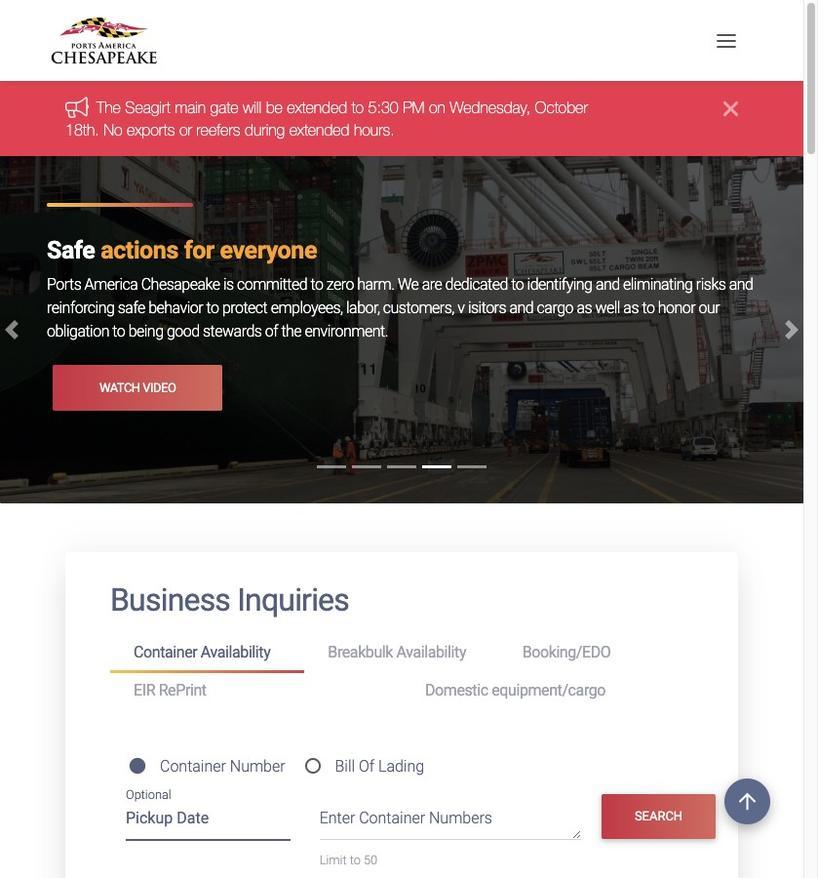 Task type: describe. For each thing, give the bounding box(es) containing it.
to down "safe"
[[113, 322, 125, 341]]

behavior
[[148, 299, 203, 317]]

committed
[[237, 275, 307, 294]]

cargo
[[537, 299, 574, 317]]

watch video link
[[53, 365, 223, 410]]

watch
[[100, 380, 140, 395]]

hours.
[[354, 121, 395, 138]]

bill of lading
[[335, 757, 425, 776]]

limit
[[320, 853, 347, 867]]

ports america chesapeake is committed to zero harm. we are dedicated to identifying and                         eliminating risks and reinforcing safe behavior to protect employees, labor, customers, v                         isitors and cargo as well as to honor our obligation to being good stewards of the environment.
[[47, 275, 754, 341]]

america
[[85, 275, 138, 294]]

stewards
[[203, 322, 262, 341]]

pm
[[403, 99, 425, 117]]

obligation
[[47, 322, 109, 341]]

1 horizontal spatial and
[[596, 275, 620, 294]]

the
[[281, 322, 302, 341]]

to up stewards
[[206, 299, 219, 317]]

1 vertical spatial extended
[[289, 121, 350, 138]]

the
[[97, 99, 121, 117]]

reinforcing
[[47, 299, 115, 317]]

to left the zero
[[311, 275, 323, 294]]

enter
[[320, 809, 355, 827]]

identifying
[[527, 275, 593, 294]]

customers,
[[383, 299, 455, 317]]

being
[[128, 322, 163, 341]]

of
[[265, 322, 278, 341]]

to right dedicated
[[511, 275, 524, 294]]

2 vertical spatial container
[[359, 809, 425, 827]]

is
[[223, 275, 234, 294]]

zero
[[327, 275, 354, 294]]

container for container availability
[[134, 643, 197, 661]]

will
[[243, 99, 262, 117]]

safe
[[118, 299, 145, 317]]

safe actions for everyone
[[47, 236, 317, 265]]

container availability link
[[110, 634, 305, 673]]

risks
[[696, 275, 726, 294]]

domestic equipment/cargo
[[425, 681, 606, 700]]

to down eliminating
[[642, 299, 655, 317]]

number
[[230, 757, 285, 776]]

reprint
[[159, 681, 206, 700]]

Enter Container Numbers text field
[[320, 807, 581, 840]]

go to top image
[[725, 779, 771, 824]]

employees,
[[271, 299, 343, 317]]

main
[[175, 99, 206, 117]]

are
[[422, 275, 442, 294]]

optional
[[126, 788, 171, 803]]

2 as from the left
[[624, 299, 639, 317]]

to inside the seagirt main gate will be extended to 5:30 pm on wednesday, october 18th.  no exports or reefers during extended hours.
[[352, 99, 364, 117]]

booking/edo
[[523, 643, 611, 661]]

october
[[535, 99, 588, 117]]

ports
[[47, 275, 81, 294]]

50
[[364, 853, 378, 867]]

inquiries
[[237, 581, 349, 618]]

video
[[143, 380, 176, 395]]

of
[[359, 757, 375, 776]]

18th.
[[65, 121, 99, 138]]

bill
[[335, 757, 355, 776]]

domestic equipment/cargo link
[[402, 673, 694, 709]]

container for container number
[[160, 757, 226, 776]]

exports
[[127, 121, 175, 138]]

v
[[458, 299, 465, 317]]

toggle navigation image
[[712, 26, 742, 55]]

the seagirt main gate will be extended to 5:30 pm on wednesday, october 18th.  no exports or reefers during extended hours. alert
[[0, 81, 804, 156]]

no
[[104, 121, 123, 138]]

our
[[699, 299, 720, 317]]

search
[[635, 809, 683, 824]]

everyone
[[220, 236, 317, 265]]

environment.
[[305, 322, 388, 341]]

close image
[[724, 97, 739, 120]]

dedicated
[[445, 275, 508, 294]]

for
[[184, 236, 214, 265]]

be
[[266, 99, 283, 117]]

eir reprint
[[134, 681, 206, 700]]

numbers
[[429, 809, 493, 827]]

labor,
[[346, 299, 380, 317]]

container number
[[160, 757, 285, 776]]



Task type: vqa. For each thing, say whether or not it's contained in the screenshot.
obligation
yes



Task type: locate. For each thing, give the bounding box(es) containing it.
breakbulk
[[328, 643, 393, 661]]

availability for breakbulk availability
[[397, 643, 466, 661]]

limit to 50
[[320, 853, 378, 867]]

container availability
[[134, 643, 271, 661]]

business inquiries
[[110, 581, 349, 618]]

0 horizontal spatial as
[[577, 299, 592, 317]]

eliminating
[[623, 275, 693, 294]]

honor
[[658, 299, 696, 317]]

eir
[[134, 681, 155, 700]]

container up 50
[[359, 809, 425, 827]]

protect
[[222, 299, 268, 317]]

0 vertical spatial container
[[134, 643, 197, 661]]

and right risks
[[730, 275, 754, 294]]

1 horizontal spatial as
[[624, 299, 639, 317]]

1 horizontal spatial availability
[[397, 643, 466, 661]]

search button
[[602, 794, 716, 839]]

chesapeake
[[141, 275, 220, 294]]

equipment/cargo
[[492, 681, 606, 700]]

container
[[134, 643, 197, 661], [160, 757, 226, 776], [359, 809, 425, 827]]

or
[[179, 121, 192, 138]]

to
[[352, 99, 364, 117], [311, 275, 323, 294], [511, 275, 524, 294], [206, 299, 219, 317], [642, 299, 655, 317], [113, 322, 125, 341], [350, 853, 361, 867]]

business
[[110, 581, 230, 618]]

domestic
[[425, 681, 488, 700]]

good
[[167, 322, 200, 341]]

well
[[596, 299, 620, 317]]

and up well
[[596, 275, 620, 294]]

booking/edo link
[[499, 634, 694, 670]]

1 as from the left
[[577, 299, 592, 317]]

0 horizontal spatial availability
[[201, 643, 271, 661]]

container up eir reprint
[[134, 643, 197, 661]]

and left cargo
[[510, 299, 534, 317]]

we
[[398, 275, 419, 294]]

breakbulk availability
[[328, 643, 466, 661]]

availability up domestic
[[397, 643, 466, 661]]

container up optional
[[160, 757, 226, 776]]

enter container numbers
[[320, 809, 493, 827]]

as right well
[[624, 299, 639, 317]]

availability
[[201, 643, 271, 661], [397, 643, 466, 661]]

extended
[[287, 99, 347, 117], [289, 121, 350, 138]]

0 horizontal spatial and
[[510, 299, 534, 317]]

as
[[577, 299, 592, 317], [624, 299, 639, 317]]

actions
[[101, 236, 178, 265]]

to left 5:30 on the top left
[[352, 99, 364, 117]]

seagirt
[[125, 99, 171, 117]]

availability for container availability
[[201, 643, 271, 661]]

and
[[596, 275, 620, 294], [730, 275, 754, 294], [510, 299, 534, 317]]

the seagirt main gate will be extended to 5:30 pm on wednesday, october 18th.  no exports or reefers during extended hours. link
[[65, 99, 588, 138]]

during
[[245, 121, 285, 138]]

isitors
[[468, 299, 506, 317]]

2 availability from the left
[[397, 643, 466, 661]]

safety image
[[0, 156, 804, 503]]

extended right be
[[287, 99, 347, 117]]

bullhorn image
[[65, 96, 97, 118]]

to left 50
[[350, 853, 361, 867]]

1 availability from the left
[[201, 643, 271, 661]]

eir reprint link
[[110, 673, 402, 709]]

gate
[[210, 99, 239, 117]]

breakbulk availability link
[[305, 634, 499, 670]]

2 horizontal spatial and
[[730, 275, 754, 294]]

Optional text field
[[126, 802, 290, 841]]

the seagirt main gate will be extended to 5:30 pm on wednesday, october 18th.  no exports or reefers during extended hours.
[[65, 99, 588, 138]]

extended right during
[[289, 121, 350, 138]]

wednesday,
[[450, 99, 531, 117]]

harm.
[[357, 275, 395, 294]]

0 vertical spatial extended
[[287, 99, 347, 117]]

1 vertical spatial container
[[160, 757, 226, 776]]

on
[[429, 99, 446, 117]]

availability up eir reprint link
[[201, 643, 271, 661]]

safe
[[47, 236, 95, 265]]

as left well
[[577, 299, 592, 317]]

reefers
[[196, 121, 241, 138]]

watch video
[[100, 380, 176, 395]]

lading
[[379, 757, 425, 776]]

5:30
[[368, 99, 399, 117]]



